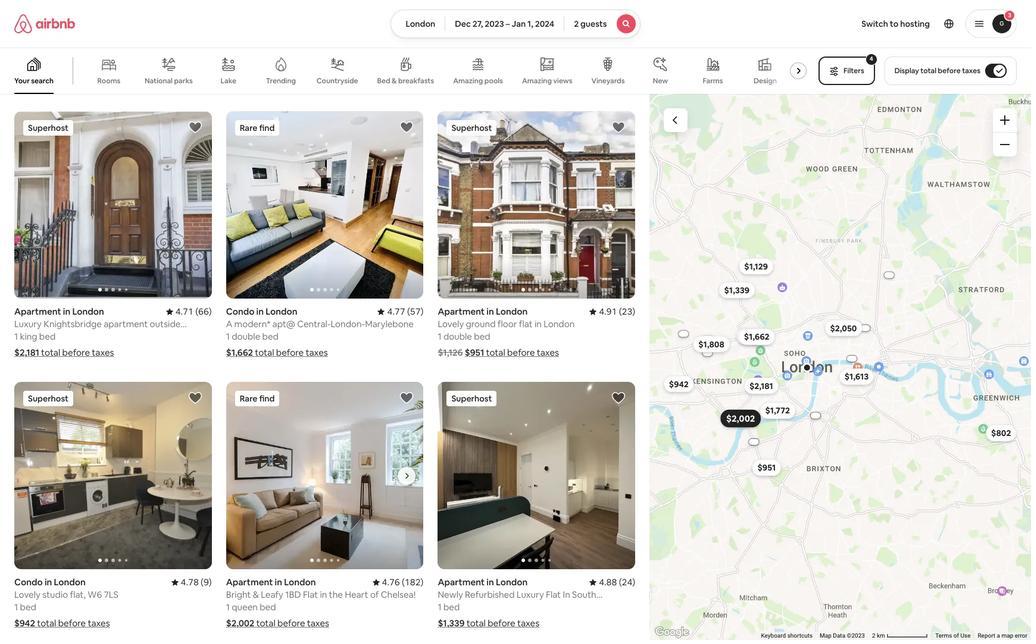 Task type: vqa. For each thing, say whether or not it's contained in the screenshot.
(57)
yes



Task type: describe. For each thing, give the bounding box(es) containing it.
a
[[998, 633, 1001, 640]]

double for lovely
[[444, 331, 472, 343]]

add to wishlist: apartment in london image
[[400, 391, 414, 406]]

map
[[820, 633, 832, 640]]

1 inside loft-style apartment in the heart of london 1 king bed $1,613 total before taxes
[[226, 60, 230, 72]]

luxury
[[14, 48, 42, 59]]

apartment in london for 1 king bed
[[14, 306, 104, 318]]

$1,613 inside loft-style apartment in the heart of london 1 king bed $1,613 total before taxes
[[226, 76, 252, 88]]

taxes inside loft-style apartment in the heart of london 1 king bed $1,613 total before taxes
[[304, 76, 326, 88]]

condo for lovely
[[14, 577, 43, 589]]

2 km button
[[869, 633, 932, 641]]

bed
[[377, 76, 390, 86]]

apartment for chelsea!
[[226, 577, 273, 589]]

map data ©2023
[[820, 633, 865, 640]]

taxes inside condo in london a modern* apt@ central-london-marylebone 1 double bed $1,662 total before taxes
[[306, 347, 328, 359]]

0 vertical spatial &
[[392, 76, 397, 86]]

$1,129 button
[[740, 258, 774, 275]]

countryside
[[317, 76, 358, 86]]

add to wishlist: condo in london image
[[400, 120, 414, 135]]

$942 inside button
[[670, 379, 689, 390]]

4.78
[[181, 577, 199, 589]]

google map
showing 31 stays. region
[[650, 94, 1032, 641]]

total inside "condo in london lovely studio flat, w6 7ls 1 bed $942 total before taxes"
[[37, 619, 56, 630]]

apartment in london luxury chic flat in notting hill 1 double bed $1,808 total before taxes
[[14, 35, 133, 88]]

farms
[[703, 76, 723, 86]]

designer
[[438, 48, 475, 59]]

new
[[653, 76, 668, 86]]

total inside condo in london a modern* apt@ central-london-marylebone 1 double bed $1,662 total before taxes
[[255, 347, 274, 359]]

to
[[890, 18, 899, 29]]

$2,050 inside button
[[831, 323, 858, 334]]

taxes inside "condo in london lovely studio flat, w6 7ls 1 bed $942 total before taxes"
[[88, 619, 110, 630]]

1bd
[[285, 590, 301, 601]]

(9)
[[201, 577, 212, 589]]

chic
[[44, 48, 60, 59]]

$1,808 inside apartment in london luxury chic flat in notting hill 1 double bed $1,808 total before taxes
[[14, 76, 42, 88]]

4.91
[[599, 306, 617, 318]]

1 inside apartment in london luxury chic flat in notting hill 1 double bed $1,808 total before taxes
[[14, 60, 18, 72]]

4.77 (57)
[[387, 306, 424, 318]]

london button
[[391, 10, 446, 38]]

4.78 (9)
[[181, 577, 212, 589]]

terms
[[936, 633, 953, 640]]

group for 1 bed $1,339 total before taxes
[[438, 383, 636, 570]]

double for a
[[232, 331, 260, 343]]

taxes inside apartment in london luxury chic flat in notting hill 1 double bed $1,808 total before taxes
[[94, 76, 117, 88]]

group for condo in london lovely studio flat, w6 7ls 1 bed $942 total before taxes
[[14, 383, 212, 570]]

apartment up 1 king bed $2,181 total before taxes
[[14, 306, 61, 318]]

(23)
[[619, 306, 636, 318]]

notting
[[87, 48, 119, 59]]

2 guests button
[[564, 10, 641, 38]]

2 km
[[873, 633, 887, 640]]

1 inside the apartment in london lovely ground floor flat in london 1 double bed $1,126 $951 total before taxes
[[438, 331, 442, 343]]

bed inside 1 king bed $2,181 total before taxes
[[39, 331, 56, 343]]

floor
[[498, 319, 517, 330]]

clerkenwell
[[493, 48, 540, 59]]

$1,772 button
[[761, 403, 796, 420]]

taxes inside apartment in london designer flat clerkenwell - renovated like new 1 king bed $2,050 total before taxes
[[519, 76, 541, 88]]

1 inside apartment in london designer flat clerkenwell - renovated like new 1 king bed $2,050 total before taxes
[[438, 60, 442, 72]]

heart
[[345, 590, 368, 601]]

dec 27, 2023 – jan 1, 2024
[[455, 18, 555, 29]]

london up floor
[[496, 306, 528, 318]]

$951 inside the apartment in london lovely ground floor flat in london 1 double bed $1,126 $951 total before taxes
[[465, 347, 484, 359]]

hosting
[[901, 18, 930, 29]]

before inside condo in london a modern* apt@ central-london-marylebone 1 double bed $1,662 total before taxes
[[276, 347, 304, 359]]

1 inside condo in london a modern* apt@ central-london-marylebone 1 double bed $1,662 total before taxes
[[226, 331, 230, 343]]

google image
[[653, 625, 692, 641]]

london up 1 bed $1,339 total before taxes
[[496, 577, 528, 589]]

(57)
[[407, 306, 424, 318]]

before inside loft-style apartment in the heart of london 1 king bed $1,613 total before taxes
[[275, 76, 302, 88]]

group for condo in london a modern* apt@ central-london-marylebone 1 double bed $1,662 total before taxes
[[226, 111, 424, 299]]

pools
[[485, 76, 503, 86]]

$1,662 inside button
[[745, 332, 770, 343]]

1 inside "condo in london lovely studio flat, w6 7ls 1 bed $942 total before taxes"
[[14, 602, 18, 614]]

$1,613 inside the $1,613 button
[[845, 372, 870, 383]]

lake
[[221, 76, 236, 86]]

profile element
[[655, 0, 1017, 48]]

in inside "condo in london lovely studio flat, w6 7ls 1 bed $942 total before taxes"
[[45, 577, 52, 589]]

1 inside 1 king bed $2,181 total before taxes
[[14, 331, 18, 343]]

london inside condo in london a modern* apt@ central-london-marylebone 1 double bed $1,662 total before taxes
[[266, 306, 298, 318]]

4.76 (182)
[[382, 577, 424, 589]]

2 vertical spatial of
[[954, 633, 960, 640]]

london up 1 king bed $2,181 total before taxes
[[72, 306, 104, 318]]

london-
[[331, 319, 365, 330]]

bed inside "condo in london lovely studio flat, w6 7ls 1 bed $942 total before taxes"
[[20, 602, 36, 614]]

flat
[[303, 590, 318, 601]]

shortcuts
[[788, 633, 813, 640]]

$1,772
[[766, 406, 791, 417]]

2 guests
[[574, 18, 607, 29]]

before inside 1 bed $1,339 total before taxes
[[488, 619, 516, 630]]

the inside apartment in london bright & leafy 1bd flat in the heart of chelsea! 1 queen bed $2,002 total before taxes
[[329, 590, 343, 601]]

map
[[1002, 633, 1014, 640]]

loft-style apartment in the heart of london 1 king bed $1,613 total before taxes
[[226, 48, 404, 88]]

bed inside apartment in london bright & leafy 1bd flat in the heart of chelsea! 1 queen bed $2,002 total before taxes
[[260, 602, 276, 614]]

flat inside the apartment in london lovely ground floor flat in london 1 double bed $1,126 $951 total before taxes
[[519, 319, 533, 330]]

3 button
[[966, 10, 1017, 38]]

4.76
[[382, 577, 400, 589]]

4.88 out of 5 average rating,  24 reviews image
[[590, 577, 636, 589]]

flat inside apartment in london luxury chic flat in notting hill 1 double bed $1,808 total before taxes
[[62, 48, 76, 59]]

total inside button
[[921, 66, 937, 76]]

km
[[877, 633, 886, 640]]

apartment for bed
[[438, 35, 485, 47]]

5.0
[[393, 35, 405, 47]]

(44)
[[407, 35, 424, 47]]

report
[[978, 633, 996, 640]]

total inside apartment in london luxury chic flat in notting hill 1 double bed $1,808 total before taxes
[[44, 76, 63, 88]]

studio
[[42, 590, 68, 601]]

switch to hosting
[[862, 18, 930, 29]]

$802 button
[[987, 425, 1017, 442]]

1 inside 1 bed $1,339 total before taxes
[[438, 602, 442, 614]]

national parks
[[145, 76, 193, 86]]

modern*
[[234, 319, 271, 330]]

apartment in london bright & leafy 1bd flat in the heart of chelsea! 1 queen bed $2,002 total before taxes
[[226, 577, 416, 630]]

london inside loft-style apartment in the heart of london 1 king bed $1,613 total before taxes
[[373, 48, 404, 59]]

amazing for amazing pools
[[453, 76, 483, 86]]

zoom out image
[[1001, 140, 1010, 150]]

group containing national parks
[[0, 48, 812, 94]]

$1,662 button
[[739, 329, 776, 346]]

in inside condo in london a modern* apt@ central-london-marylebone 1 double bed $1,662 total before taxes
[[256, 306, 264, 318]]

group for apartment in london bright & leafy 1bd flat in the heart of chelsea! 1 queen bed $2,002 total before taxes
[[226, 383, 424, 570]]

taxes inside apartment in london bright & leafy 1bd flat in the heart of chelsea! 1 queen bed $2,002 total before taxes
[[307, 619, 329, 630]]

marylebone
[[365, 319, 414, 330]]

king inside 1 king bed $2,181 total before taxes
[[20, 331, 37, 343]]

4.74 (142)
[[594, 35, 636, 47]]

parks
[[174, 76, 193, 86]]

taxes inside button
[[963, 66, 981, 76]]

keyboard
[[762, 633, 786, 640]]

4.91 (23)
[[599, 306, 636, 318]]

of inside loft-style apartment in the heart of london 1 king bed $1,613 total before taxes
[[363, 48, 372, 59]]

use
[[961, 633, 971, 640]]

total inside 1 bed $1,339 total before taxes
[[467, 619, 486, 630]]

bed inside loft-style apartment in the heart of london 1 king bed $1,613 total before taxes
[[251, 60, 267, 72]]

amazing views
[[522, 76, 573, 86]]

apartment for $1,126
[[438, 306, 485, 318]]

in inside apartment in london designer flat clerkenwell - renovated like new 1 king bed $2,050 total before taxes
[[487, 35, 494, 47]]

national
[[145, 76, 173, 86]]

display
[[895, 66, 920, 76]]

4
[[870, 55, 874, 63]]

hill
[[120, 48, 133, 59]]

apt@
[[273, 319, 295, 330]]

(66)
[[195, 306, 212, 318]]

4.77 out of 5 average rating,  57 reviews image
[[378, 306, 424, 318]]

before inside button
[[938, 66, 961, 76]]

ground
[[466, 319, 496, 330]]

$2,181 inside 1 king bed $2,181 total before taxes
[[14, 347, 39, 359]]

before inside the apartment in london lovely ground floor flat in london 1 double bed $1,126 $951 total before taxes
[[508, 347, 535, 359]]

the inside loft-style apartment in the heart of london 1 king bed $1,613 total before taxes
[[323, 48, 337, 59]]

leafy
[[261, 590, 284, 601]]

$2,002 button
[[721, 410, 762, 428]]

5.0 (44)
[[393, 35, 424, 47]]

2023
[[485, 18, 504, 29]]

4.78 out of 5 average rating,  9 reviews image
[[171, 577, 212, 589]]

$2,181 inside button
[[750, 381, 774, 392]]

$1,662 inside condo in london a modern* apt@ central-london-marylebone 1 double bed $1,662 total before taxes
[[226, 347, 253, 359]]



Task type: locate. For each thing, give the bounding box(es) containing it.
add to wishlist: condo in london image
[[188, 391, 202, 406]]

4.71
[[176, 306, 194, 318]]

london up '1bd'
[[284, 577, 316, 589]]

of left use
[[954, 633, 960, 640]]

style
[[246, 48, 266, 59]]

renovated
[[547, 48, 590, 59]]

terms of use link
[[936, 633, 971, 640]]

0 vertical spatial apartment in london
[[14, 306, 104, 318]]

2 left guests
[[574, 18, 579, 29]]

$2,050 down designer
[[438, 76, 466, 88]]

$2,002 inside button
[[727, 413, 756, 425]]

1 vertical spatial condo
[[14, 577, 43, 589]]

flat
[[62, 48, 76, 59], [477, 48, 491, 59], [519, 319, 533, 330]]

$2,002
[[727, 413, 756, 425], [226, 619, 255, 630]]

$2,050 button
[[826, 320, 863, 337]]

3
[[1009, 11, 1012, 19]]

1 vertical spatial apartment in london
[[438, 577, 528, 589]]

new
[[607, 48, 625, 59]]

$1,808 button
[[694, 336, 730, 353]]

1 horizontal spatial $951
[[758, 463, 777, 474]]

$1,339 inside $1,339 button
[[725, 285, 750, 296]]

$942 button
[[664, 376, 695, 393]]

apartment for $1,808
[[14, 35, 61, 47]]

$2,050 up the $1,613 button
[[831, 323, 858, 334]]

before inside "condo in london lovely studio flat, w6 7ls 1 bed $942 total before taxes"
[[58, 619, 86, 630]]

lovely for 1
[[438, 319, 464, 330]]

add to wishlist: apartment in london image for (24)
[[612, 391, 626, 406]]

the left heart
[[329, 590, 343, 601]]

king inside loft-style apartment in the heart of london 1 king bed $1,613 total before taxes
[[232, 60, 249, 72]]

& right bed
[[392, 76, 397, 86]]

amazing for amazing views
[[522, 76, 552, 86]]

1 horizontal spatial $2,181
[[750, 381, 774, 392]]

double inside apartment in london luxury chic flat in notting hill 1 double bed $1,808 total before taxes
[[20, 60, 49, 72]]

1 vertical spatial 2
[[873, 633, 876, 640]]

(142)
[[614, 35, 636, 47]]

lovely left studio
[[14, 590, 40, 601]]

$1,126
[[438, 347, 463, 359]]

apartment up 1 bed $1,339 total before taxes
[[438, 577, 485, 589]]

0 horizontal spatial $2,050
[[438, 76, 466, 88]]

0 horizontal spatial condo
[[14, 577, 43, 589]]

0 vertical spatial $1,808
[[14, 76, 42, 88]]

1 horizontal spatial double
[[232, 331, 260, 343]]

$2,002 left $1,772 button
[[727, 413, 756, 425]]

1 horizontal spatial lovely
[[438, 319, 464, 330]]

0 horizontal spatial $1,808
[[14, 76, 42, 88]]

–
[[506, 18, 510, 29]]

switch to hosting link
[[855, 11, 938, 36]]

0 horizontal spatial king
[[20, 331, 37, 343]]

total inside 1 king bed $2,181 total before taxes
[[41, 347, 60, 359]]

0 vertical spatial lovely
[[438, 319, 464, 330]]

apartment up bright
[[226, 577, 273, 589]]

dec
[[455, 18, 471, 29]]

1 horizontal spatial 2
[[873, 633, 876, 640]]

king
[[232, 60, 249, 72], [444, 60, 461, 72], [20, 331, 37, 343]]

condo inside condo in london a modern* apt@ central-london-marylebone 1 double bed $1,662 total before taxes
[[226, 306, 255, 318]]

lovely up $1,126
[[438, 319, 464, 330]]

bed & breakfasts
[[377, 76, 434, 86]]

dec 27, 2023 – jan 1, 2024 button
[[445, 10, 565, 38]]

1 vertical spatial of
[[370, 590, 379, 601]]

flat,
[[70, 590, 86, 601]]

london up clerkenwell
[[496, 35, 528, 47]]

1 vertical spatial &
[[253, 590, 259, 601]]

1 horizontal spatial $2,002
[[727, 413, 756, 425]]

$2,181
[[14, 347, 39, 359], [750, 381, 774, 392]]

flat inside apartment in london designer flat clerkenwell - renovated like new 1 king bed $2,050 total before taxes
[[477, 48, 491, 59]]

apartment in london
[[14, 306, 104, 318], [438, 577, 528, 589]]

apartment inside apartment in london bright & leafy 1bd flat in the heart of chelsea! 1 queen bed $2,002 total before taxes
[[226, 577, 273, 589]]

1 horizontal spatial $1,613
[[845, 372, 870, 383]]

$1,808 down luxury
[[14, 76, 42, 88]]

bed
[[50, 60, 67, 72], [251, 60, 267, 72], [463, 60, 479, 72], [39, 331, 56, 343], [262, 331, 279, 343], [474, 331, 491, 343], [20, 602, 36, 614], [260, 602, 276, 614], [444, 602, 460, 614]]

before inside apartment in london luxury chic flat in notting hill 1 double bed $1,808 total before taxes
[[65, 76, 92, 88]]

like
[[592, 48, 605, 59]]

$802
[[992, 428, 1012, 439]]

before inside apartment in london designer flat clerkenwell - renovated like new 1 king bed $2,050 total before taxes
[[489, 76, 517, 88]]

total inside loft-style apartment in the heart of london 1 king bed $1,613 total before taxes
[[254, 76, 273, 88]]

1 horizontal spatial condo
[[226, 306, 255, 318]]

london up apt@
[[266, 306, 298, 318]]

bed inside condo in london a modern* apt@ central-london-marylebone 1 double bed $1,662 total before taxes
[[262, 331, 279, 343]]

0 vertical spatial 2
[[574, 18, 579, 29]]

group for 1 king bed $2,181 total before taxes
[[14, 111, 212, 299]]

your
[[14, 76, 30, 86]]

$2,050 inside apartment in london designer flat clerkenwell - renovated like new 1 king bed $2,050 total before taxes
[[438, 76, 466, 88]]

total
[[921, 66, 937, 76], [44, 76, 63, 88], [254, 76, 273, 88], [468, 76, 488, 88], [41, 347, 60, 359], [255, 347, 274, 359], [486, 347, 506, 359], [37, 619, 56, 630], [256, 619, 276, 630], [467, 619, 486, 630]]

0 horizontal spatial double
[[20, 60, 49, 72]]

bed inside apartment in london designer flat clerkenwell - renovated like new 1 king bed $2,050 total before taxes
[[463, 60, 479, 72]]

1 vertical spatial $1,662
[[226, 347, 253, 359]]

5.0 out of 5 average rating,  44 reviews image
[[383, 35, 424, 47]]

0 vertical spatial $2,181
[[14, 347, 39, 359]]

$1,641 button
[[737, 329, 772, 345]]

of right 'heart'
[[363, 48, 372, 59]]

none search field containing london
[[391, 10, 641, 38]]

-
[[542, 48, 545, 59]]

apartment up luxury
[[14, 35, 61, 47]]

terms of use
[[936, 633, 971, 640]]

0 vertical spatial $1,662
[[745, 332, 770, 343]]

1 vertical spatial $1,808
[[699, 339, 725, 350]]

group
[[0, 48, 812, 94], [14, 111, 212, 299], [226, 111, 424, 299], [438, 111, 833, 299], [14, 383, 212, 570], [226, 383, 424, 570], [438, 383, 636, 570]]

group for apartment in london lovely ground floor flat in london 1 double bed $1,126 $951 total before taxes
[[438, 111, 833, 299]]

before inside 1 king bed $2,181 total before taxes
[[62, 347, 90, 359]]

lovely for bed
[[14, 590, 40, 601]]

apartment in london lovely ground floor flat in london 1 double bed $1,126 $951 total before taxes
[[438, 306, 575, 359]]

apartment in london for 1 bed
[[438, 577, 528, 589]]

2 horizontal spatial flat
[[519, 319, 533, 330]]

2 for 2 guests
[[574, 18, 579, 29]]

in
[[63, 35, 70, 47], [487, 35, 494, 47], [78, 48, 85, 59], [314, 48, 321, 59], [63, 306, 70, 318], [256, 306, 264, 318], [487, 306, 494, 318], [535, 319, 542, 330], [45, 577, 52, 589], [275, 577, 282, 589], [487, 577, 494, 589], [320, 590, 327, 601]]

double down luxury
[[20, 60, 49, 72]]

4.91 out of 5 average rating,  23 reviews image
[[590, 306, 636, 318]]

1,
[[528, 18, 534, 29]]

0 horizontal spatial apartment in london
[[14, 306, 104, 318]]

0 horizontal spatial $2,002
[[226, 619, 255, 630]]

1 vertical spatial $2,181
[[750, 381, 774, 392]]

condo up studio
[[14, 577, 43, 589]]

2 horizontal spatial double
[[444, 331, 472, 343]]

london up the '(44)'
[[406, 18, 436, 29]]

2024
[[535, 18, 555, 29]]

lovely
[[438, 319, 464, 330], [14, 590, 40, 601]]

4.76 out of 5 average rating,  182 reviews image
[[373, 577, 424, 589]]

1 vertical spatial the
[[329, 590, 343, 601]]

amazing left pools
[[453, 76, 483, 86]]

1 vertical spatial $1,339
[[438, 619, 465, 630]]

2 horizontal spatial king
[[444, 60, 461, 72]]

$1,808 left "$1,641"
[[699, 339, 725, 350]]

of right heart
[[370, 590, 379, 601]]

0 horizontal spatial $2,181
[[14, 347, 39, 359]]

apartment up designer
[[438, 35, 485, 47]]

1 horizontal spatial $1,808
[[699, 339, 725, 350]]

london inside apartment in london designer flat clerkenwell - renovated like new 1 king bed $2,050 total before taxes
[[496, 35, 528, 47]]

$1,808 inside button
[[699, 339, 725, 350]]

loft-
[[226, 48, 246, 59]]

7ls
[[104, 590, 118, 601]]

2 for 2 km
[[873, 633, 876, 640]]

london inside "condo in london lovely studio flat, w6 7ls 1 bed $942 total before taxes"
[[54, 577, 86, 589]]

taxes inside 1 bed $1,339 total before taxes
[[518, 619, 540, 630]]

total inside the apartment in london lovely ground floor flat in london 1 double bed $1,126 $951 total before taxes
[[486, 347, 506, 359]]

0 vertical spatial the
[[323, 48, 337, 59]]

(24)
[[619, 577, 636, 589]]

2 left km
[[873, 633, 876, 640]]

0 horizontal spatial 2
[[574, 18, 579, 29]]

(182)
[[402, 577, 424, 589]]

data
[[834, 633, 846, 640]]

apartment in london designer flat clerkenwell - renovated like new 1 king bed $2,050 total before taxes
[[438, 35, 625, 88]]

before inside apartment in london bright & leafy 1bd flat in the heart of chelsea! 1 queen bed $2,002 total before taxes
[[278, 619, 305, 630]]

guests
[[581, 18, 607, 29]]

& inside apartment in london bright & leafy 1bd flat in the heart of chelsea! 1 queen bed $2,002 total before taxes
[[253, 590, 259, 601]]

1 vertical spatial $1,613
[[845, 372, 870, 383]]

bed inside the apartment in london lovely ground floor flat in london 1 double bed $1,126 $951 total before taxes
[[474, 331, 491, 343]]

0 vertical spatial condo
[[226, 306, 255, 318]]

1 horizontal spatial $2,050
[[831, 323, 858, 334]]

apartment inside apartment in london designer flat clerkenwell - renovated like new 1 king bed $2,050 total before taxes
[[438, 35, 485, 47]]

0 horizontal spatial flat
[[62, 48, 76, 59]]

$1,613 down 'loft-'
[[226, 76, 252, 88]]

london up notting
[[72, 35, 104, 47]]

©2023
[[847, 633, 865, 640]]

heart
[[339, 48, 361, 59]]

$951 right $1,126
[[465, 347, 484, 359]]

condo for a
[[226, 306, 255, 318]]

condo inside "condo in london lovely studio flat, w6 7ls 1 bed $942 total before taxes"
[[14, 577, 43, 589]]

$942 inside "condo in london lovely studio flat, w6 7ls 1 bed $942 total before taxes"
[[14, 619, 35, 630]]

total inside apartment in london bright & leafy 1bd flat in the heart of chelsea! 1 queen bed $2,002 total before taxes
[[256, 619, 276, 630]]

$1,662 right $1,808 button
[[745, 332, 770, 343]]

$1,662 down a
[[226, 347, 253, 359]]

jan
[[512, 18, 526, 29]]

central-
[[297, 319, 331, 330]]

the left 'heart'
[[323, 48, 337, 59]]

bed inside 1 bed $1,339 total before taxes
[[444, 602, 460, 614]]

of inside apartment in london bright & leafy 1bd flat in the heart of chelsea! 1 queen bed $2,002 total before taxes
[[370, 590, 379, 601]]

w6
[[88, 590, 102, 601]]

0 vertical spatial $942
[[670, 379, 689, 390]]

1 vertical spatial $2,002
[[226, 619, 255, 630]]

$951 inside $951 button
[[758, 463, 777, 474]]

1 horizontal spatial apartment in london
[[438, 577, 528, 589]]

london inside apartment in london luxury chic flat in notting hill 1 double bed $1,808 total before taxes
[[72, 35, 104, 47]]

king inside apartment in london designer flat clerkenwell - renovated like new 1 king bed $2,050 total before taxes
[[444, 60, 461, 72]]

trending
[[266, 76, 296, 86]]

1 horizontal spatial flat
[[477, 48, 491, 59]]

add to wishlist: apartment in london image
[[188, 120, 202, 135], [612, 120, 626, 135], [612, 391, 626, 406]]

display total before taxes
[[895, 66, 981, 76]]

0 horizontal spatial $951
[[465, 347, 484, 359]]

london right floor
[[544, 319, 575, 330]]

0 vertical spatial $951
[[465, 347, 484, 359]]

double inside the apartment in london lovely ground floor flat in london 1 double bed $1,126 $951 total before taxes
[[444, 331, 472, 343]]

the
[[323, 48, 337, 59], [329, 590, 343, 601]]

1 horizontal spatial amazing
[[522, 76, 552, 86]]

1 horizontal spatial $1,339
[[725, 285, 750, 296]]

condo up a
[[226, 306, 255, 318]]

flat right chic
[[62, 48, 76, 59]]

rooms
[[97, 76, 121, 86]]

double up $1,126
[[444, 331, 472, 343]]

lovely inside "condo in london lovely studio flat, w6 7ls 1 bed $942 total before taxes"
[[14, 590, 40, 601]]

apartment up the ground at the left
[[438, 306, 485, 318]]

apartment
[[268, 48, 312, 59]]

$1,339 inside 1 bed $1,339 total before taxes
[[438, 619, 465, 630]]

your search
[[14, 76, 54, 86]]

total inside apartment in london designer flat clerkenwell - renovated like new 1 king bed $2,050 total before taxes
[[468, 76, 488, 88]]

bed inside apartment in london luxury chic flat in notting hill 1 double bed $1,808 total before taxes
[[50, 60, 67, 72]]

vineyards
[[592, 76, 625, 86]]

& left leafy
[[253, 590, 259, 601]]

1 vertical spatial $951
[[758, 463, 777, 474]]

0 horizontal spatial lovely
[[14, 590, 40, 601]]

london
[[406, 18, 436, 29], [72, 35, 104, 47], [496, 35, 528, 47], [373, 48, 404, 59], [72, 306, 104, 318], [266, 306, 298, 318], [496, 306, 528, 318], [544, 319, 575, 330], [54, 577, 86, 589], [284, 577, 316, 589], [496, 577, 528, 589]]

double inside condo in london a modern* apt@ central-london-marylebone 1 double bed $1,662 total before taxes
[[232, 331, 260, 343]]

london up flat,
[[54, 577, 86, 589]]

$1,613 down $2,050 button
[[845, 372, 870, 383]]

taxes inside the apartment in london lovely ground floor flat in london 1 double bed $1,126 $951 total before taxes
[[537, 347, 559, 359]]

1 horizontal spatial $1,662
[[745, 332, 770, 343]]

apartment in london up 1 bed $1,339 total before taxes
[[438, 577, 528, 589]]

add to wishlist: apartment in london image for (23)
[[612, 120, 626, 135]]

add to wishlist: apartment in london image for (66)
[[188, 120, 202, 135]]

flat right floor
[[519, 319, 533, 330]]

taxes inside 1 king bed $2,181 total before taxes
[[92, 347, 114, 359]]

double
[[20, 60, 49, 72], [232, 331, 260, 343], [444, 331, 472, 343]]

a
[[226, 319, 232, 330]]

0 horizontal spatial $942
[[14, 619, 35, 630]]

apartment inside apartment in london luxury chic flat in notting hill 1 double bed $1,808 total before taxes
[[14, 35, 61, 47]]

flat right designer
[[477, 48, 491, 59]]

1 vertical spatial $2,050
[[831, 323, 858, 334]]

amazing left views
[[522, 76, 552, 86]]

4.74
[[594, 35, 612, 47]]

$1,339
[[725, 285, 750, 296], [438, 619, 465, 630]]

0 vertical spatial $1,613
[[226, 76, 252, 88]]

0 vertical spatial $2,002
[[727, 413, 756, 425]]

0 vertical spatial $1,339
[[725, 285, 750, 296]]

$2,002 inside apartment in london bright & leafy 1bd flat in the heart of chelsea! 1 queen bed $2,002 total before taxes
[[226, 619, 255, 630]]

double down the modern* on the left of page
[[232, 331, 260, 343]]

0 vertical spatial $2,050
[[438, 76, 466, 88]]

$2,002 down queen
[[226, 619, 255, 630]]

1 horizontal spatial $942
[[670, 379, 689, 390]]

report a map error link
[[978, 633, 1028, 640]]

london down 5.0
[[373, 48, 404, 59]]

1 vertical spatial lovely
[[14, 590, 40, 601]]

double for luxury
[[20, 60, 49, 72]]

0 horizontal spatial &
[[253, 590, 259, 601]]

london inside apartment in london bright & leafy 1bd flat in the heart of chelsea! 1 queen bed $2,002 total before taxes
[[284, 577, 316, 589]]

lovely inside the apartment in london lovely ground floor flat in london 1 double bed $1,126 $951 total before taxes
[[438, 319, 464, 330]]

0 horizontal spatial amazing
[[453, 76, 483, 86]]

breakfasts
[[399, 76, 434, 86]]

$1,129
[[745, 261, 769, 272]]

1 inside apartment in london bright & leafy 1bd flat in the heart of chelsea! 1 queen bed $2,002 total before taxes
[[226, 602, 230, 614]]

0 vertical spatial of
[[363, 48, 372, 59]]

$2,181 button
[[745, 378, 779, 395]]

taxes
[[963, 66, 981, 76], [94, 76, 117, 88], [304, 76, 326, 88], [519, 76, 541, 88], [92, 347, 114, 359], [306, 347, 328, 359], [537, 347, 559, 359], [88, 619, 110, 630], [307, 619, 329, 630], [518, 619, 540, 630]]

apartment in london up 1 king bed $2,181 total before taxes
[[14, 306, 104, 318]]

4.77
[[387, 306, 405, 318]]

$951 down $2,002 button
[[758, 463, 777, 474]]

in inside loft-style apartment in the heart of london 1 king bed $1,613 total before taxes
[[314, 48, 321, 59]]

0 horizontal spatial $1,613
[[226, 76, 252, 88]]

1 horizontal spatial &
[[392, 76, 397, 86]]

london inside button
[[406, 18, 436, 29]]

None search field
[[391, 10, 641, 38]]

4.74 out of 5 average rating,  142 reviews image
[[584, 35, 636, 47]]

apartment inside the apartment in london lovely ground floor flat in london 1 double bed $1,126 $951 total before taxes
[[438, 306, 485, 318]]

report a map error
[[978, 633, 1028, 640]]

1 horizontal spatial king
[[232, 60, 249, 72]]

4.71 out of 5 average rating,  66 reviews image
[[166, 306, 212, 318]]

0 horizontal spatial $1,662
[[226, 347, 253, 359]]

0 horizontal spatial $1,339
[[438, 619, 465, 630]]

keyboard shortcuts
[[762, 633, 813, 640]]

zoom in image
[[1001, 116, 1010, 125]]

1 vertical spatial $942
[[14, 619, 35, 630]]

design
[[754, 76, 777, 86]]



